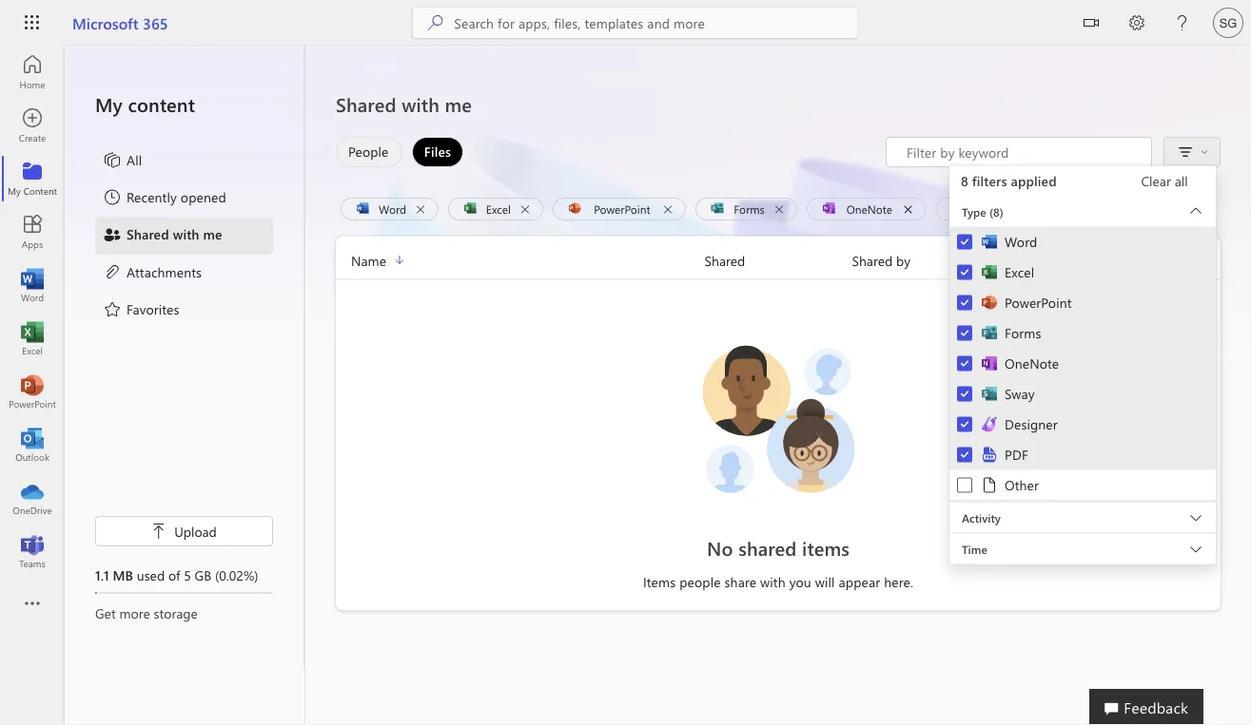 Task type: describe. For each thing, give the bounding box(es) containing it.
filters
[[972, 172, 1007, 190]]

items
[[802, 536, 850, 561]]

powerpoint inside checkbox item
[[1005, 294, 1072, 312]]

more
[[119, 605, 150, 622]]

1 horizontal spatial me
[[445, 92, 472, 117]]

my content
[[95, 92, 195, 117]]

8 filters applied
[[961, 172, 1057, 190]]

of
[[168, 567, 180, 584]]

type
[[962, 204, 986, 219]]

designer
[[1005, 416, 1058, 433]]

none search field inside microsoft 365 banner
[[412, 8, 858, 38]]

excel inside checkbox item
[[1005, 264, 1034, 281]]

onedrive image
[[23, 489, 42, 508]]

5
[[184, 567, 191, 584]]

sway inside button
[[974, 201, 999, 216]]

me inside menu
[[203, 225, 222, 243]]

menu inside "my content left pane navigation" navigation
[[95, 143, 273, 329]]

get
[[95, 605, 116, 622]]

activity button
[[949, 503, 1216, 533]]

pdf
[[1005, 446, 1028, 464]]

 upload
[[151, 523, 217, 540]]

excel button
[[448, 198, 543, 221]]

empty state icon image
[[693, 333, 864, 505]]

attachments element
[[103, 262, 202, 285]]

type (8) button
[[949, 196, 1216, 227]]

word inside checkbox item
[[1005, 233, 1037, 251]]

other checkbox item
[[949, 469, 1216, 501]]

appear
[[839, 574, 880, 591]]

shared inside "my content left pane navigation" navigation
[[127, 225, 169, 243]]

files tab
[[407, 137, 468, 167]]

365
[[143, 12, 168, 33]]

get more storage button
[[95, 604, 273, 623]]

create image
[[23, 116, 42, 135]]

activity for activity, column 4 of 4 column header at the top of page
[[999, 252, 1043, 269]]

 button
[[1170, 139, 1214, 166]]

Search box. Suggestions appear as you type. search field
[[454, 8, 858, 38]]

time button
[[949, 534, 1216, 565]]

(0.02%)
[[215, 567, 258, 584]]

word checkbox item
[[949, 227, 1216, 257]]

outlook image
[[23, 436, 42, 455]]

apps image
[[23, 223, 42, 242]]

here.
[[884, 574, 913, 591]]

microsoft 365
[[72, 12, 168, 33]]

onenote button
[[807, 198, 926, 221]]

excel inside button
[[486, 201, 511, 216]]

opened
[[181, 188, 226, 206]]

will
[[815, 574, 835, 591]]

name button
[[336, 250, 704, 272]]

sg button
[[1205, 0, 1251, 46]]

favorites element
[[103, 300, 179, 322]]

items people share with you will appear here.
[[643, 574, 913, 591]]


[[1201, 148, 1208, 156]]

powerpoint image
[[23, 382, 42, 401]]

menu containing word
[[949, 227, 1216, 502]]

Filter by keyword text field
[[905, 143, 1142, 162]]

you
[[789, 574, 811, 591]]

sway inside checkbox item
[[1005, 385, 1035, 403]]

microsoft 365 banner
[[0, 0, 1251, 49]]


[[1084, 15, 1099, 30]]

items
[[643, 574, 676, 591]]

feedback
[[1124, 697, 1188, 718]]

activity for activity dropdown button
[[962, 510, 1001, 526]]

excel image
[[23, 329, 42, 348]]

my
[[95, 92, 123, 117]]

shared button
[[704, 250, 852, 272]]

feedback button
[[1089, 690, 1203, 726]]

clear all button
[[1119, 166, 1210, 196]]

people
[[679, 574, 721, 591]]

upload
[[174, 523, 217, 540]]

microsoft
[[72, 12, 139, 33]]

word image
[[23, 276, 42, 295]]

all
[[127, 151, 142, 168]]

shared with me inside menu
[[127, 225, 222, 243]]

onenote inside button
[[846, 201, 892, 216]]

powerpoint button
[[553, 198, 686, 221]]

forms inside forms checkbox item
[[1005, 324, 1041, 342]]

(8)
[[989, 204, 1003, 219]]



Task type: locate. For each thing, give the bounding box(es) containing it.
all element
[[103, 150, 142, 173]]

menu
[[95, 143, 273, 329], [949, 227, 1216, 502]]

sway down the filters
[[974, 201, 999, 216]]

0 vertical spatial excel
[[486, 201, 511, 216]]

0 horizontal spatial forms
[[734, 201, 765, 216]]

items people share with you will appear here. status
[[557, 573, 999, 592]]

with
[[402, 92, 439, 117], [173, 225, 199, 243], [760, 574, 786, 591]]

0 vertical spatial me
[[445, 92, 472, 117]]

type (8)
[[962, 204, 1003, 219]]

forms down the powerpoint checkbox item
[[1005, 324, 1041, 342]]

word button
[[341, 198, 439, 221]]

sway
[[974, 201, 999, 216], [1005, 385, 1035, 403]]

activity down '(8)'
[[999, 252, 1043, 269]]

 button
[[1068, 0, 1114, 49]]

0 horizontal spatial onenote
[[846, 201, 892, 216]]

forms up shared button
[[734, 201, 765, 216]]

activity inside column header
[[999, 252, 1043, 269]]

1 horizontal spatial powerpoint
[[1005, 294, 1072, 312]]

8
[[961, 172, 968, 190]]

with up the files
[[402, 92, 439, 117]]

None search field
[[412, 8, 858, 38]]

onenote up shared by
[[846, 201, 892, 216]]

sway checkbox item
[[949, 379, 1216, 410]]

1 horizontal spatial menu
[[949, 227, 1216, 502]]

me up the files
[[445, 92, 472, 117]]

shared
[[738, 536, 797, 561]]

recently opened
[[127, 188, 226, 206]]

shared by
[[852, 252, 911, 269]]

1 horizontal spatial with
[[402, 92, 439, 117]]

1 horizontal spatial onenote
[[1005, 355, 1059, 372]]

0 horizontal spatial excel
[[486, 201, 511, 216]]

excel
[[486, 201, 511, 216], [1005, 264, 1034, 281]]

word inside button
[[379, 201, 406, 216]]

powerpoint checkbox item
[[949, 288, 1216, 318]]

sway up designer
[[1005, 385, 1035, 403]]

0 vertical spatial with
[[402, 92, 439, 117]]

word down sway button
[[1005, 233, 1037, 251]]

excel checkbox item
[[949, 257, 1216, 288]]

applied
[[1011, 172, 1057, 190]]

shared down recently
[[127, 225, 169, 243]]

activity up 'time'
[[962, 510, 1001, 526]]

pdf checkbox item
[[949, 439, 1216, 471]]

gb
[[195, 567, 211, 584]]

all
[[1175, 172, 1188, 190]]

onenote inside checkbox item
[[1005, 355, 1059, 372]]

0 horizontal spatial menu
[[95, 143, 273, 329]]

0 horizontal spatial me
[[203, 225, 222, 243]]

0 vertical spatial forms
[[734, 201, 765, 216]]

share
[[725, 574, 756, 591]]

used
[[137, 567, 165, 584]]

1 horizontal spatial forms
[[1005, 324, 1041, 342]]

shared with me down recently opened element
[[127, 225, 222, 243]]

shared down forms button
[[704, 252, 745, 269]]

1 vertical spatial me
[[203, 225, 222, 243]]

1 horizontal spatial word
[[1005, 233, 1037, 251]]

2 vertical spatial with
[[760, 574, 786, 591]]

0 vertical spatial sway
[[974, 201, 999, 216]]

0 horizontal spatial sway
[[974, 201, 999, 216]]

shared inside button
[[852, 252, 893, 269]]

sg
[[1219, 15, 1237, 30]]

1 horizontal spatial sway
[[1005, 385, 1035, 403]]

recently
[[127, 188, 177, 206]]

forms inside forms button
[[734, 201, 765, 216]]

attachments
[[127, 263, 202, 280]]

word up name
[[379, 201, 406, 216]]

powerpoint
[[594, 201, 650, 216], [1005, 294, 1072, 312]]

row
[[336, 250, 1221, 280]]

0 vertical spatial powerpoint
[[594, 201, 650, 216]]

teams image
[[23, 542, 42, 561]]

powerpoint inside button
[[594, 201, 650, 216]]

no
[[707, 536, 733, 561]]

1 horizontal spatial excel
[[1005, 264, 1034, 281]]

0 vertical spatial onenote
[[846, 201, 892, 216]]

row containing name
[[336, 250, 1221, 280]]

with left 'you'
[[760, 574, 786, 591]]

my content left pane navigation navigation
[[65, 46, 304, 669]]


[[151, 524, 167, 539]]

1 horizontal spatial shared with me
[[336, 92, 472, 117]]

1 vertical spatial shared with me
[[127, 225, 222, 243]]

favorites
[[127, 300, 179, 318]]

content
[[128, 92, 195, 117]]

me
[[445, 92, 472, 117], [203, 225, 222, 243]]

name
[[351, 252, 386, 269]]

activity
[[999, 252, 1043, 269], [962, 510, 1001, 526]]

0 vertical spatial word
[[379, 201, 406, 216]]

shared
[[336, 92, 396, 117], [127, 225, 169, 243], [704, 252, 745, 269], [852, 252, 893, 269]]

shared with me element
[[103, 225, 222, 248]]

0 vertical spatial activity
[[999, 252, 1043, 269]]

2 horizontal spatial with
[[760, 574, 786, 591]]

other
[[1005, 477, 1039, 494]]

shared with me up the files
[[336, 92, 472, 117]]

with inside menu
[[173, 225, 199, 243]]

mb
[[113, 567, 133, 584]]

1 vertical spatial onenote
[[1005, 355, 1059, 372]]

word
[[379, 201, 406, 216], [1005, 233, 1037, 251]]

shared inside button
[[704, 252, 745, 269]]

1 vertical spatial excel
[[1005, 264, 1034, 281]]

shared with me
[[336, 92, 472, 117], [127, 225, 222, 243]]

onenote checkbox item
[[949, 349, 1216, 379]]

with inside status
[[760, 574, 786, 591]]

navigation
[[0, 46, 65, 578]]

menu containing all
[[95, 143, 273, 329]]

tab list containing people
[[331, 137, 468, 167]]

forms checkbox item
[[949, 318, 1216, 349]]

1 vertical spatial with
[[173, 225, 199, 243]]

people
[[348, 143, 389, 160]]

1 vertical spatial forms
[[1005, 324, 1041, 342]]

me down opened
[[203, 225, 222, 243]]

shared by button
[[852, 250, 999, 272]]

activity, column 4 of 4 column header
[[999, 250, 1221, 272]]

onenote
[[846, 201, 892, 216], [1005, 355, 1059, 372]]

onenote down forms checkbox item
[[1005, 355, 1059, 372]]

1 vertical spatial sway
[[1005, 385, 1035, 403]]

designer checkbox item
[[949, 410, 1216, 440]]

0 vertical spatial shared with me
[[336, 92, 472, 117]]

1 vertical spatial activity
[[962, 510, 1001, 526]]

by
[[896, 252, 911, 269]]

activity inside dropdown button
[[962, 510, 1001, 526]]

0 horizontal spatial powerpoint
[[594, 201, 650, 216]]

0 horizontal spatial word
[[379, 201, 406, 216]]

0 horizontal spatial with
[[173, 225, 199, 243]]

recently opened element
[[103, 188, 226, 210]]

clear
[[1141, 172, 1171, 190]]

files
[[424, 143, 451, 160]]

0 horizontal spatial shared with me
[[127, 225, 222, 243]]

shared up people
[[336, 92, 396, 117]]

tab list
[[331, 137, 468, 167]]

status
[[886, 137, 1152, 167]]

view more apps image
[[23, 596, 42, 615]]

people tab
[[331, 137, 407, 167]]

1 vertical spatial word
[[1005, 233, 1037, 251]]

1.1
[[95, 567, 109, 584]]

with down recently opened
[[173, 225, 199, 243]]

1.1 mb used of 5 gb (0.02%)
[[95, 567, 258, 584]]

home image
[[23, 63, 42, 82]]

forms button
[[695, 198, 797, 221]]

sway button
[[936, 198, 1031, 221]]

no shared items
[[707, 536, 850, 561]]

time
[[962, 542, 987, 557]]

forms
[[734, 201, 765, 216], [1005, 324, 1041, 342]]

my content image
[[23, 169, 42, 188]]

excel up name button
[[486, 201, 511, 216]]

get more storage
[[95, 605, 198, 622]]

shared left by
[[852, 252, 893, 269]]

storage
[[154, 605, 198, 622]]

no shared items status
[[557, 535, 999, 562]]

excel down word checkbox item
[[1005, 264, 1034, 281]]

clear all
[[1141, 172, 1188, 190]]

1 vertical spatial powerpoint
[[1005, 294, 1072, 312]]



Task type: vqa. For each thing, say whether or not it's contained in the screenshot.
appear
yes



